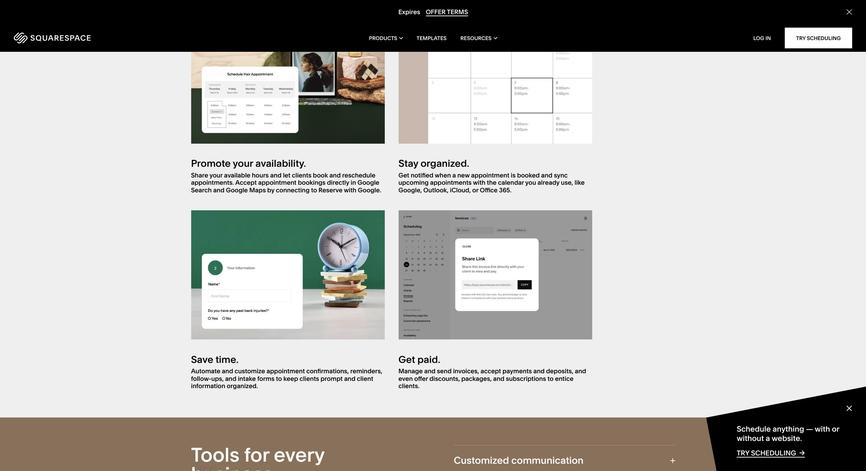 Task type: describe. For each thing, give the bounding box(es) containing it.
client
[[357, 375, 374, 383]]

available
[[224, 171, 251, 179]]

offer terms
[[426, 8, 468, 16]]

confirmations,
[[307, 368, 349, 376]]

customized communication
[[454, 455, 584, 467]]

customized
[[454, 455, 509, 467]]

try scheduling
[[797, 35, 841, 41]]

and right entice
[[575, 368, 587, 376]]

sync
[[554, 171, 568, 179]]

clients.
[[399, 383, 420, 391]]

for
[[244, 444, 269, 467]]

intake
[[238, 375, 256, 383]]

new
[[458, 171, 470, 179]]

to inside save time. automate and customize appointment confirmations, reminders, follow-ups, and intake forms to keep clients prompt and client information organized.
[[276, 375, 282, 383]]

share
[[191, 171, 208, 179]]

the
[[487, 179, 497, 187]]

organized. inside stay organized. get notified when a new appointment is booked and sync upcoming appointments with the calendar you already use, like google, outlook, icloud, or office 365.
[[421, 158, 470, 170]]

invoices,
[[453, 368, 479, 376]]

or inside stay organized. get notified when a new appointment is booked and sync upcoming appointments with the calendar you already use, like google, outlook, icloud, or office 365.
[[473, 186, 479, 194]]

with inside schedule anything — with or without a website.
[[815, 425, 831, 435]]

scheduling for try scheduling
[[807, 35, 841, 41]]

squarespace logo link
[[14, 33, 182, 44]]

offer terms link
[[426, 8, 468, 16]]

products
[[369, 35, 398, 41]]

already
[[538, 179, 560, 187]]

you
[[526, 179, 536, 187]]

organized. inside save time. automate and customize appointment confirmations, reminders, follow-ups, and intake forms to keep clients prompt and client information organized.
[[227, 383, 258, 391]]

forms
[[257, 375, 275, 383]]

save
[[191, 354, 213, 366]]

in
[[351, 179, 356, 187]]

google.
[[358, 186, 382, 194]]

maps
[[249, 186, 266, 194]]

icloud,
[[450, 186, 471, 194]]

bookings
[[298, 179, 326, 187]]

customized communication button
[[454, 446, 676, 472]]

clients inside promote your availability. share your available hours and let clients book and reschedule appointments. accept appointment bookings directly in google search and google maps by connecting to reserve with google.
[[292, 171, 312, 179]]

0 horizontal spatial your
[[210, 171, 223, 179]]

outlook,
[[424, 186, 449, 194]]

website.
[[772, 434, 803, 444]]

anything
[[773, 425, 805, 435]]

and right book
[[330, 171, 341, 179]]

use,
[[561, 179, 574, 187]]

office
[[480, 186, 498, 194]]

and left let
[[270, 171, 282, 179]]

appointments.
[[191, 179, 234, 187]]

offer
[[415, 375, 428, 383]]

templates
[[417, 35, 447, 41]]

a inside schedule anything — with or without a website.
[[766, 434, 771, 444]]

follow-
[[191, 375, 211, 383]]

entice
[[555, 375, 574, 383]]

booked
[[517, 171, 540, 179]]

schedule anything — with or without a website.
[[737, 425, 840, 444]]

appointments
[[430, 179, 472, 187]]

terms
[[447, 8, 468, 16]]

expires
[[398, 8, 422, 16]]

appointment inside promote your availability. share your available hours and let clients book and reschedule appointments. accept appointment bookings directly in google search and google maps by connecting to reserve with google.
[[258, 179, 297, 187]]

scheduling for try scheduling →
[[752, 450, 797, 458]]

and right search
[[213, 186, 225, 194]]

even
[[399, 375, 413, 383]]

and right ups,
[[225, 375, 237, 383]]

log             in link
[[754, 35, 772, 41]]

hours
[[252, 171, 269, 179]]

subscriptions
[[506, 375, 547, 383]]

notified
[[411, 171, 434, 179]]

promote
[[191, 158, 231, 170]]

log
[[754, 35, 765, 41]]

products button
[[369, 24, 403, 52]]

get paid. manage and send invoices, accept payments and deposits, and even offer discounts, packages, and subscriptions to entice clients.
[[399, 354, 587, 391]]

get inside get paid. manage and send invoices, accept payments and deposits, and even offer discounts, packages, and subscriptions to entice clients.
[[399, 354, 416, 366]]

connecting
[[276, 186, 310, 194]]

or inside schedule anything — with or without a website.
[[832, 425, 840, 435]]

and left "deposits,"
[[534, 368, 545, 376]]

offer
[[426, 8, 446, 16]]



Task type: vqa. For each thing, say whether or not it's contained in the screenshot.
"tours"
no



Task type: locate. For each thing, give the bounding box(es) containing it.
is
[[511, 171, 516, 179]]

promote your availability. share your available hours and let clients book and reschedule appointments. accept appointment bookings directly in google search and google maps by connecting to reserve with google.
[[191, 158, 382, 194]]

resources
[[461, 35, 492, 41]]

information
[[191, 383, 225, 391]]

time.
[[216, 354, 239, 366]]

clients inside save time. automate and customize appointment confirmations, reminders, follow-ups, and intake forms to keep clients prompt and client information organized.
[[300, 375, 319, 383]]

1 vertical spatial organized.
[[227, 383, 258, 391]]

0 vertical spatial or
[[473, 186, 479, 194]]

with right —
[[815, 425, 831, 435]]

calendar
[[498, 179, 524, 187]]

1 horizontal spatial with
[[473, 179, 486, 187]]

google right "in"
[[358, 179, 380, 187]]

usage of invoices example image
[[399, 211, 592, 340]]

reminders,
[[351, 368, 383, 376]]

appointment inside save time. automate and customize appointment confirmations, reminders, follow-ups, and intake forms to keep clients prompt and client information organized.
[[267, 368, 305, 376]]

by
[[267, 186, 275, 194]]

like
[[575, 179, 585, 187]]

try right in
[[797, 35, 806, 41]]

2 horizontal spatial with
[[815, 425, 831, 435]]

when
[[435, 171, 451, 179]]

and left the "client"
[[344, 375, 356, 383]]

directly
[[327, 179, 349, 187]]

a left 'new'
[[453, 171, 456, 179]]

or left the office
[[473, 186, 479, 194]]

or right —
[[832, 425, 840, 435]]

to inside get paid. manage and send invoices, accept payments and deposits, and even offer discounts, packages, and subscriptions to entice clients.
[[548, 375, 554, 383]]

1 vertical spatial a
[[766, 434, 771, 444]]

1 get from the top
[[399, 171, 410, 179]]

1 horizontal spatial scheduling
[[807, 35, 841, 41]]

squarespace logo image
[[14, 33, 91, 44]]

without
[[737, 434, 765, 444]]

accept
[[235, 179, 257, 187]]

accept
[[481, 368, 501, 376]]

1 vertical spatial scheduling
[[752, 450, 797, 458]]

0 vertical spatial your
[[233, 158, 253, 170]]

0 horizontal spatial or
[[473, 186, 479, 194]]

try for try scheduling →
[[737, 450, 750, 458]]

tools
[[191, 444, 240, 467]]

try for try scheduling
[[797, 35, 806, 41]]

0 horizontal spatial organized.
[[227, 383, 258, 391]]

upcoming
[[399, 179, 429, 187]]

0 horizontal spatial to
[[276, 375, 282, 383]]

to left entice
[[548, 375, 554, 383]]

try
[[797, 35, 806, 41], [737, 450, 750, 458]]

1 horizontal spatial google
[[358, 179, 380, 187]]

try scheduling link
[[785, 28, 853, 48]]

and left sync
[[542, 171, 553, 179]]

1 horizontal spatial or
[[832, 425, 840, 435]]

save time. automate and customize appointment confirmations, reminders, follow-ups, and intake forms to keep clients prompt and client information organized.
[[191, 354, 383, 391]]

365.
[[499, 186, 512, 194]]

payments
[[503, 368, 532, 376]]

try scheduling →
[[737, 449, 806, 458]]

save time image
[[191, 211, 385, 340]]

0 horizontal spatial try
[[737, 450, 750, 458]]

a up try scheduling →
[[766, 434, 771, 444]]

0 horizontal spatial a
[[453, 171, 456, 179]]

clients right keep
[[300, 375, 319, 383]]

stay organized. get notified when a new appointment is booked and sync upcoming appointments with the calendar you already use, like google, outlook, icloud, or office 365.
[[399, 158, 585, 194]]

google
[[358, 179, 380, 187], [226, 186, 248, 194]]

book
[[313, 171, 328, 179]]

1 horizontal spatial organized.
[[421, 158, 470, 170]]

in
[[766, 35, 772, 41]]

to left keep
[[276, 375, 282, 383]]

reserve
[[319, 186, 343, 194]]

promote your availability example image
[[191, 14, 385, 144]]

every
[[274, 444, 325, 467]]

get up "manage"
[[399, 354, 416, 366]]

organized. up when
[[421, 158, 470, 170]]

0 vertical spatial scheduling
[[807, 35, 841, 41]]

to
[[311, 186, 317, 194], [276, 375, 282, 383], [548, 375, 554, 383]]

1 vertical spatial clients
[[300, 375, 319, 383]]

discounts,
[[430, 375, 460, 383]]

organized.
[[421, 158, 470, 170], [227, 383, 258, 391]]

reschedule
[[342, 171, 376, 179]]

and
[[270, 171, 282, 179], [330, 171, 341, 179], [542, 171, 553, 179], [213, 186, 225, 194], [222, 368, 233, 376], [425, 368, 436, 376], [534, 368, 545, 376], [575, 368, 587, 376], [225, 375, 237, 383], [344, 375, 356, 383], [494, 375, 505, 383]]

google down available
[[226, 186, 248, 194]]

resources button
[[461, 24, 497, 52]]

0 vertical spatial clients
[[292, 171, 312, 179]]

stay organized example image
[[399, 14, 592, 144]]

let
[[283, 171, 291, 179]]

0 horizontal spatial google
[[226, 186, 248, 194]]

prompt
[[321, 375, 343, 383]]

packages,
[[462, 375, 492, 383]]

your up available
[[233, 158, 253, 170]]

scheduling
[[807, 35, 841, 41], [752, 450, 797, 458]]

automate
[[191, 368, 221, 376]]

and inside stay organized. get notified when a new appointment is booked and sync upcoming appointments with the calendar you already use, like google, outlook, icloud, or office 365.
[[542, 171, 553, 179]]

1 vertical spatial get
[[399, 354, 416, 366]]

0 vertical spatial try
[[797, 35, 806, 41]]

keep
[[284, 375, 298, 383]]

0 horizontal spatial with
[[344, 186, 357, 194]]

—
[[807, 425, 814, 435]]

0 vertical spatial get
[[399, 171, 410, 179]]

with
[[473, 179, 486, 187], [344, 186, 357, 194], [815, 425, 831, 435]]

0 vertical spatial a
[[453, 171, 456, 179]]

get down stay
[[399, 171, 410, 179]]

try down without at the bottom right of the page
[[737, 450, 750, 458]]

1 vertical spatial try
[[737, 450, 750, 458]]

to inside promote your availability. share your available hours and let clients book and reschedule appointments. accept appointment bookings directly in google search and google maps by connecting to reserve with google.
[[311, 186, 317, 194]]

a inside stay organized. get notified when a new appointment is booked and sync upcoming appointments with the calendar you already use, like google, outlook, icloud, or office 365.
[[453, 171, 456, 179]]

business
[[191, 463, 273, 472]]

1 vertical spatial your
[[210, 171, 223, 179]]

scheduling inside try scheduling →
[[752, 450, 797, 458]]

organized. down customize
[[227, 383, 258, 391]]

0 vertical spatial organized.
[[421, 158, 470, 170]]

with inside promote your availability. share your available hours and let clients book and reschedule appointments. accept appointment bookings directly in google search and google maps by connecting to reserve with google.
[[344, 186, 357, 194]]

stay
[[399, 158, 419, 170]]

clients right let
[[292, 171, 312, 179]]

and down paid. at the bottom of the page
[[425, 368, 436, 376]]

send
[[437, 368, 452, 376]]

clients
[[292, 171, 312, 179], [300, 375, 319, 383]]

availability.
[[256, 158, 306, 170]]

your down promote at left
[[210, 171, 223, 179]]

customize
[[235, 368, 265, 376]]

templates link
[[417, 24, 447, 52]]

log             in
[[754, 35, 772, 41]]

your
[[233, 158, 253, 170], [210, 171, 223, 179]]

→
[[800, 449, 806, 458]]

manage
[[399, 368, 423, 376]]

0 horizontal spatial scheduling
[[752, 450, 797, 458]]

and down time.
[[222, 368, 233, 376]]

communication
[[512, 455, 584, 467]]

1 horizontal spatial your
[[233, 158, 253, 170]]

try inside try scheduling →
[[737, 450, 750, 458]]

get inside stay organized. get notified when a new appointment is booked and sync upcoming appointments with the calendar you already use, like google, outlook, icloud, or office 365.
[[399, 171, 410, 179]]

1 vertical spatial or
[[832, 425, 840, 435]]

1 horizontal spatial to
[[311, 186, 317, 194]]

schedule
[[737, 425, 771, 435]]

appointment inside stay organized. get notified when a new appointment is booked and sync upcoming appointments with the calendar you already use, like google, outlook, icloud, or office 365.
[[471, 171, 510, 179]]

with down reschedule
[[344, 186, 357, 194]]

2 get from the top
[[399, 354, 416, 366]]

1 horizontal spatial try
[[797, 35, 806, 41]]

paid.
[[418, 354, 441, 366]]

1 horizontal spatial a
[[766, 434, 771, 444]]

to down book
[[311, 186, 317, 194]]

2 horizontal spatial to
[[548, 375, 554, 383]]

with left the
[[473, 179, 486, 187]]

with inside stay organized. get notified when a new appointment is booked and sync upcoming appointments with the calendar you already use, like google, outlook, icloud, or office 365.
[[473, 179, 486, 187]]

tools for every business
[[191, 444, 325, 472]]

search
[[191, 186, 212, 194]]

ups,
[[211, 375, 224, 383]]

and right the packages,
[[494, 375, 505, 383]]



